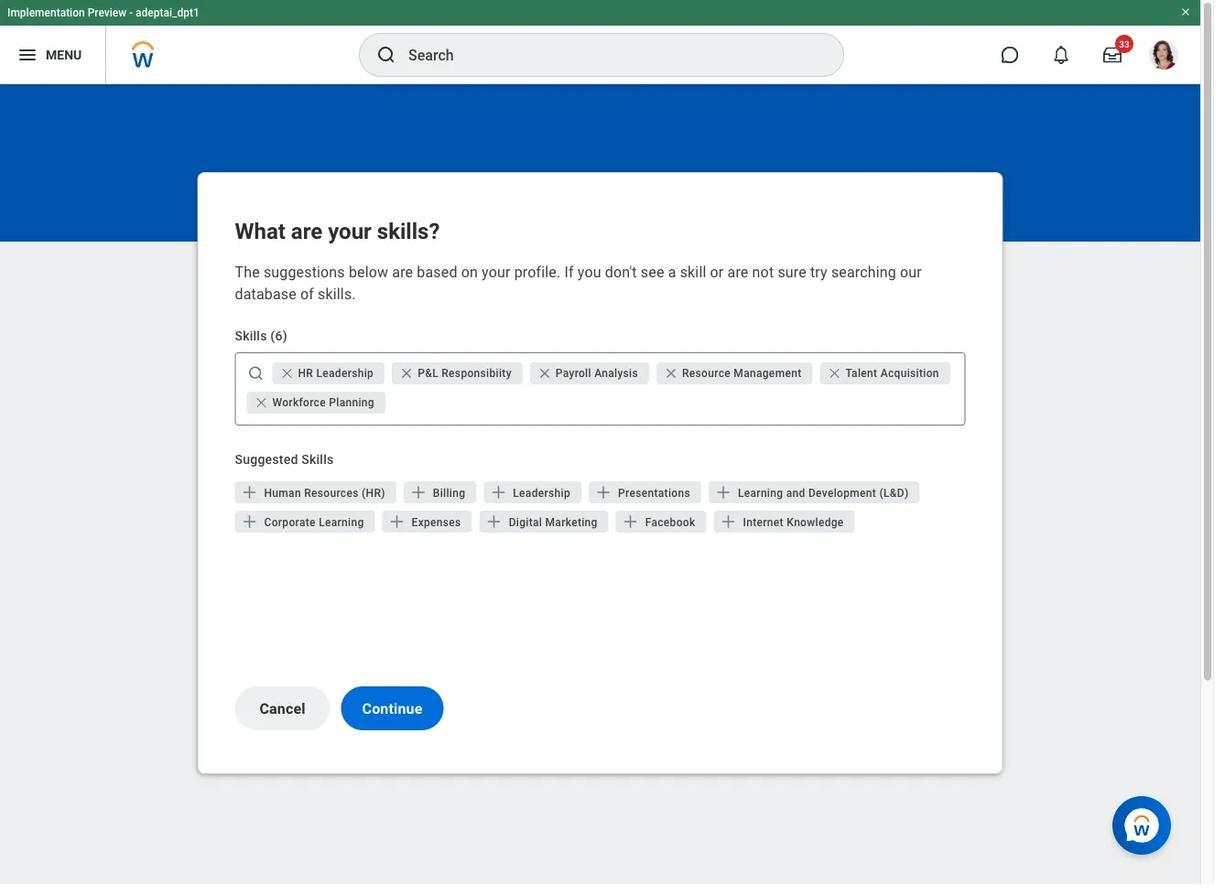 Task type: vqa. For each thing, say whether or not it's contained in the screenshot.
Digital Marketing
yes



Task type: describe. For each thing, give the bounding box(es) containing it.
skills (6)
[[235, 328, 287, 343]]

plus image for digital marketing
[[485, 513, 503, 531]]

plus image for billing
[[409, 483, 427, 502]]

remove image for workforce planning
[[254, 396, 272, 410]]

internet
[[743, 516, 784, 529]]

p&l responsibiity button
[[392, 363, 523, 385]]

our
[[900, 263, 922, 281]]

remove image for resource management
[[664, 366, 679, 381]]

the
[[235, 263, 260, 281]]

on
[[461, 263, 478, 281]]

profile logan mcneil image
[[1149, 40, 1179, 73]]

0 vertical spatial leadership
[[316, 367, 374, 380]]

responsibiity
[[442, 367, 512, 380]]

hr leadership
[[298, 367, 374, 380]]

digital marketing button
[[479, 511, 609, 533]]

suggestions
[[264, 263, 345, 281]]

human resources (hr)
[[264, 487, 385, 500]]

talent
[[846, 367, 878, 380]]

skills?
[[377, 218, 440, 244]]

skills.
[[318, 285, 356, 303]]

remove image for p&l responsibiity
[[399, 366, 414, 381]]

remove image for payroll analysis
[[537, 366, 556, 381]]

preview
[[88, 6, 127, 19]]

continue button
[[341, 687, 444, 731]]

or
[[710, 263, 724, 281]]

remove image for resource management
[[664, 366, 682, 381]]

workforce
[[272, 397, 326, 409]]

plus image for leadership
[[489, 483, 508, 502]]

(hr)
[[362, 487, 385, 500]]

0 vertical spatial your
[[328, 218, 372, 244]]

analysis
[[594, 367, 638, 380]]

don't
[[605, 263, 637, 281]]

profile.
[[514, 263, 561, 281]]

talent acquisition button
[[820, 363, 950, 385]]

notifications large image
[[1052, 46, 1070, 64]]

remove image for talent acquisition
[[827, 366, 846, 381]]

skill
[[680, 263, 706, 281]]

leadership button
[[484, 482, 582, 504]]

payroll analysis
[[556, 367, 638, 380]]

search image
[[375, 44, 397, 66]]

implementation preview -   adeptai_dpt1
[[7, 6, 199, 19]]

corporate
[[264, 516, 316, 529]]

adeptai_dpt1
[[136, 6, 199, 19]]

searching
[[831, 263, 896, 281]]

what
[[235, 218, 286, 244]]

menu button
[[0, 26, 106, 84]]

p&l responsibiity
[[418, 367, 512, 380]]

resource management
[[682, 367, 802, 380]]

human resources (hr) button
[[235, 482, 396, 504]]

acquisition
[[881, 367, 939, 380]]

33
[[1119, 38, 1130, 49]]

remove image up workforce
[[280, 366, 298, 381]]

-
[[129, 6, 133, 19]]

not
[[752, 263, 774, 281]]

the suggestions below are based on your profile. if you don't see a skill or are not sure try searching our database of skills.
[[235, 263, 922, 303]]

payroll analysis button
[[530, 363, 649, 385]]

you
[[578, 263, 601, 281]]

workforce planning
[[272, 397, 375, 409]]

remove image left talent
[[827, 366, 842, 381]]

of
[[300, 285, 314, 303]]

0 vertical spatial skills
[[235, 328, 267, 343]]

facebook button
[[616, 511, 707, 533]]



Task type: locate. For each thing, give the bounding box(es) containing it.
plus image left the expenses
[[388, 513, 406, 531]]

remove image right management at the right of page
[[827, 366, 846, 381]]

plus image inside digital marketing button
[[485, 513, 503, 531]]

try
[[810, 263, 828, 281]]

leadership up planning
[[316, 367, 374, 380]]

facebook
[[645, 516, 696, 529]]

remove image inside resource management button
[[664, 366, 682, 381]]

0 vertical spatial learning
[[738, 487, 783, 500]]

plus image inside learning and development (l&d) button
[[714, 483, 733, 502]]

Skills (6) field
[[389, 394, 957, 412]]

remove image left "p&l"
[[399, 366, 414, 381]]

digital marketing
[[509, 516, 598, 529]]

internet knowledge
[[743, 516, 844, 529]]

1 horizontal spatial leadership
[[513, 487, 571, 500]]

are right or
[[728, 263, 749, 281]]

0 horizontal spatial your
[[328, 218, 372, 244]]

plus image up internet knowledge button
[[714, 483, 733, 502]]

menu
[[46, 47, 82, 62]]

based
[[417, 263, 457, 281]]

below
[[349, 263, 388, 281]]

plus image right "billing"
[[489, 483, 508, 502]]

0 horizontal spatial learning
[[319, 516, 364, 529]]

payroll
[[556, 367, 591, 380]]

Search Workday  search field
[[408, 35, 806, 75]]

remove image up press left arrow to navigate selected items field
[[664, 366, 682, 381]]

talent acquisition
[[846, 367, 939, 380]]

menu banner
[[0, 0, 1200, 84]]

your inside the suggestions below are based on your profile. if you don't see a skill or are not sure try searching our database of skills.
[[482, 263, 511, 281]]

expenses button
[[382, 511, 472, 533]]

skills
[[235, 328, 267, 343], [302, 452, 334, 467]]

development
[[808, 487, 876, 500]]

implementation
[[7, 6, 85, 19]]

see
[[641, 263, 664, 281]]

your right 'on'
[[482, 263, 511, 281]]

if
[[564, 263, 574, 281]]

are right below
[[392, 263, 413, 281]]

leadership up digital marketing button
[[513, 487, 571, 500]]

plus image inside billing button
[[409, 483, 427, 502]]

resource management button
[[657, 363, 813, 385]]

remove image inside workforce planning button
[[254, 396, 272, 410]]

corporate learning
[[264, 516, 364, 529]]

remove image inside payroll analysis button
[[537, 366, 552, 381]]

billing button
[[404, 482, 476, 504]]

plus image for expenses
[[388, 513, 406, 531]]

33 button
[[1092, 35, 1134, 75]]

plus image inside corporate learning 'button'
[[240, 513, 259, 531]]

plus image up expenses button
[[409, 483, 427, 502]]

plus image inside expenses button
[[388, 513, 406, 531]]

planning
[[329, 397, 375, 409]]

a
[[668, 263, 676, 281]]

your
[[328, 218, 372, 244], [482, 263, 511, 281]]

billing
[[433, 487, 465, 500]]

remove image for workforce planning
[[254, 396, 269, 410]]

resources
[[304, 487, 359, 500]]

plus image inside presentations button
[[594, 483, 613, 502]]

remove image inside the p&l responsibiity button
[[399, 366, 414, 381]]

remove image for payroll analysis
[[537, 366, 552, 381]]

cancel button
[[235, 687, 330, 731]]

remove image
[[280, 366, 298, 381], [280, 366, 294, 381], [399, 366, 414, 381], [537, 366, 552, 381], [664, 366, 679, 381], [254, 396, 269, 410]]

remove image inside payroll analysis button
[[537, 366, 556, 381]]

plus image up marketing
[[594, 483, 613, 502]]

internet knowledge button
[[714, 511, 855, 533]]

learning down resources
[[319, 516, 364, 529]]

your up below
[[328, 218, 372, 244]]

plus image inside leadership button
[[489, 483, 508, 502]]

plus image for human resources (hr)
[[240, 483, 259, 502]]

remove image up press left arrow to navigate selected items field
[[664, 366, 679, 381]]

are up suggestions
[[291, 218, 323, 244]]

remove image for hr leadership
[[280, 366, 294, 381]]

workforce planning button
[[247, 392, 385, 414]]

leadership
[[316, 367, 374, 380], [513, 487, 571, 500]]

management
[[734, 367, 802, 380]]

plus image left internet
[[719, 513, 738, 531]]

human
[[264, 487, 301, 500]]

plus image down presentations button on the bottom of the page
[[622, 513, 640, 531]]

database
[[235, 285, 297, 303]]

p&l
[[418, 367, 439, 380]]

learning inside 'button'
[[319, 516, 364, 529]]

plus image for facebook
[[622, 513, 640, 531]]

learning
[[738, 487, 783, 500], [319, 516, 364, 529]]

corporate learning button
[[235, 511, 375, 533]]

plus image for corporate learning
[[240, 513, 259, 531]]

1 horizontal spatial learning
[[738, 487, 783, 500]]

presentations
[[618, 487, 690, 500]]

plus image left digital
[[485, 513, 503, 531]]

plus image inside human resources (hr) button
[[240, 483, 259, 502]]

0 horizontal spatial leadership
[[316, 367, 374, 380]]

close environment banner image
[[1180, 6, 1191, 17]]

expenses
[[412, 516, 461, 529]]

1 vertical spatial your
[[482, 263, 511, 281]]

and
[[786, 487, 805, 500]]

1 horizontal spatial skills
[[302, 452, 334, 467]]

press left arrow to navigate selected items field
[[389, 388, 957, 418]]

2 horizontal spatial are
[[728, 263, 749, 281]]

are
[[291, 218, 323, 244], [392, 263, 413, 281], [728, 263, 749, 281]]

learning and development (l&d) button
[[709, 482, 920, 504]]

suggested skills
[[235, 452, 334, 467]]

hr leadership button
[[272, 363, 385, 385]]

skills left (6)
[[235, 328, 267, 343]]

presentations button
[[589, 482, 701, 504]]

plus image left human
[[240, 483, 259, 502]]

cancel
[[260, 700, 305, 717]]

suggested
[[235, 452, 298, 467]]

remove image left responsibiity on the left
[[399, 366, 418, 381]]

plus image inside facebook button
[[622, 513, 640, 531]]

remove image inside workforce planning button
[[254, 396, 269, 410]]

1 vertical spatial skills
[[302, 452, 334, 467]]

what are your skills?
[[235, 218, 440, 244]]

remove image inside resource management button
[[664, 366, 679, 381]]

remove image left hr
[[280, 366, 294, 381]]

marketing
[[545, 516, 598, 529]]

sure
[[778, 263, 807, 281]]

remove image down search image
[[254, 396, 269, 410]]

justify image
[[16, 44, 38, 66]]

(l&d)
[[879, 487, 909, 500]]

remove image down search image
[[254, 396, 272, 410]]

plus image for learning and development (l&d)
[[714, 483, 733, 502]]

remove image
[[399, 366, 418, 381], [537, 366, 556, 381], [664, 366, 682, 381], [827, 366, 846, 381], [827, 366, 842, 381], [254, 396, 272, 410]]

plus image inside internet knowledge button
[[719, 513, 738, 531]]

remove image for p&l responsibiity
[[399, 366, 418, 381]]

remove image inside the p&l responsibiity button
[[399, 366, 418, 381]]

1 vertical spatial leadership
[[513, 487, 571, 500]]

remove image left payroll
[[537, 366, 552, 381]]

0 horizontal spatial are
[[291, 218, 323, 244]]

inbox large image
[[1103, 46, 1122, 64]]

resource
[[682, 367, 731, 380]]

1 vertical spatial learning
[[319, 516, 364, 529]]

plus image for presentations
[[594, 483, 613, 502]]

remove image left analysis
[[537, 366, 556, 381]]

plus image
[[240, 483, 259, 502], [409, 483, 427, 502], [714, 483, 733, 502], [485, 513, 503, 531], [719, 513, 738, 531]]

learning inside button
[[738, 487, 783, 500]]

hr
[[298, 367, 313, 380]]

plus image for internet knowledge
[[719, 513, 738, 531]]

skills up human resources (hr) button
[[302, 452, 334, 467]]

digital
[[509, 516, 542, 529]]

plus image
[[489, 483, 508, 502], [594, 483, 613, 502], [240, 513, 259, 531], [388, 513, 406, 531], [622, 513, 640, 531]]

1 horizontal spatial are
[[392, 263, 413, 281]]

search image
[[247, 364, 265, 383]]

continue
[[362, 700, 423, 717]]

plus image left "corporate"
[[240, 513, 259, 531]]

learning up internet
[[738, 487, 783, 500]]

knowledge
[[787, 516, 844, 529]]

(6)
[[270, 328, 287, 343]]

learning and development (l&d)
[[738, 487, 909, 500]]

0 horizontal spatial skills
[[235, 328, 267, 343]]

1 horizontal spatial your
[[482, 263, 511, 281]]



